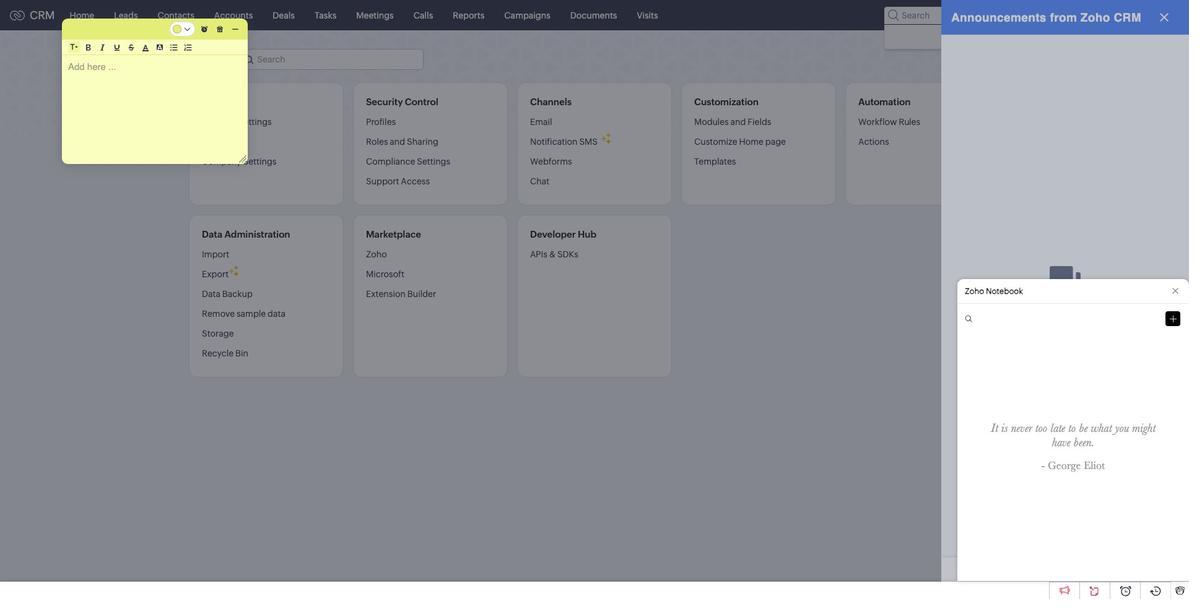 Task type: describe. For each thing, give the bounding box(es) containing it.
campaigns link
[[495, 0, 561, 30]]

settings for compliance settings
[[417, 157, 451, 167]]

apis & sdks link
[[530, 249, 579, 265]]

company
[[202, 157, 241, 167]]

sms
[[580, 137, 598, 147]]

import link
[[202, 249, 229, 265]]

channels
[[530, 97, 572, 107]]

tasks
[[315, 10, 337, 20]]

leads link
[[104, 0, 148, 30]]

webforms link
[[530, 152, 572, 172]]

accounts
[[214, 10, 253, 20]]

email
[[530, 117, 552, 127]]

recycle bin
[[202, 349, 248, 359]]

page
[[766, 137, 786, 147]]

modules and fields link
[[695, 116, 772, 132]]

setup
[[189, 52, 224, 67]]

webforms
[[530, 157, 572, 167]]

automation
[[859, 97, 911, 107]]

zoho for zoho
[[366, 250, 387, 260]]

compliance settings link
[[366, 152, 451, 172]]

modules and fields
[[695, 117, 772, 127]]

personal settings link
[[202, 116, 272, 132]]

1 vertical spatial home
[[740, 137, 764, 147]]

crm
[[30, 9, 55, 22]]

actions
[[859, 137, 890, 147]]

profiles link
[[366, 116, 396, 132]]

support access link
[[366, 172, 430, 191]]

data administration
[[202, 229, 290, 240]]

leads
[[114, 10, 138, 20]]

crm link
[[10, 9, 55, 22]]

zoho notebook
[[965, 287, 1024, 296]]

zoho for zoho notebook
[[965, 287, 985, 296]]

compliance settings
[[366, 157, 451, 167]]

builder
[[408, 289, 436, 299]]

and for modules
[[731, 117, 746, 127]]

remove
[[202, 309, 235, 319]]

personal settings
[[202, 117, 272, 127]]

home inside "link"
[[70, 10, 94, 20]]

extension
[[366, 289, 406, 299]]

&
[[550, 250, 556, 260]]

roles and sharing
[[366, 137, 439, 147]]

tasks link
[[305, 0, 347, 30]]

customization
[[695, 97, 759, 107]]

rules
[[899, 117, 921, 127]]

notification sms
[[530, 137, 598, 147]]

documents link
[[561, 0, 627, 30]]

visits
[[637, 10, 658, 20]]

microsoft link
[[366, 265, 405, 284]]

notebook
[[986, 287, 1024, 296]]

roles and sharing link
[[366, 132, 439, 152]]

recycle bin link
[[202, 344, 248, 364]]

remove sample data
[[202, 309, 286, 319]]

notification
[[530, 137, 578, 147]]

company settings
[[202, 157, 277, 167]]

roles
[[366, 137, 388, 147]]

meetings link
[[347, 0, 404, 30]]

notification sms link
[[530, 132, 598, 152]]

calls link
[[404, 0, 443, 30]]

developer
[[530, 229, 576, 240]]

contacts link
[[148, 0, 204, 30]]

export link
[[202, 265, 229, 284]]

across
[[977, 31, 1001, 41]]

visits link
[[627, 0, 668, 30]]

storage
[[202, 329, 234, 339]]

reminder image
[[201, 26, 208, 33]]

bin
[[235, 349, 248, 359]]

apis
[[530, 250, 548, 260]]



Task type: vqa. For each thing, say whether or not it's contained in the screenshot.
your
no



Task type: locate. For each thing, give the bounding box(es) containing it.
1 data from the top
[[202, 229, 223, 240]]

control
[[405, 97, 439, 107]]

zoho up microsoft
[[366, 250, 387, 260]]

data up import
[[202, 229, 223, 240]]

administration
[[225, 229, 290, 240]]

0 horizontal spatial zoho
[[366, 250, 387, 260]]

and for roles
[[390, 137, 405, 147]]

None field
[[70, 42, 78, 52]]

workflow rules link
[[859, 116, 921, 132]]

data for data backup
[[202, 289, 221, 299]]

minimize image
[[232, 28, 239, 30]]

home link
[[60, 0, 104, 30]]

backup
[[222, 289, 253, 299]]

email link
[[530, 116, 552, 132]]

settings for company settings
[[243, 157, 277, 167]]

sharing
[[407, 137, 439, 147]]

fields
[[748, 117, 772, 127]]

security
[[366, 97, 403, 107]]

developer hub
[[530, 229, 597, 240]]

modules
[[695, 117, 729, 127]]

2 horizontal spatial zoho
[[1002, 31, 1022, 41]]

remove sample data link
[[202, 304, 286, 324]]

workflow
[[859, 117, 897, 127]]

data inside 'data backup' link
[[202, 289, 221, 299]]

access
[[401, 177, 430, 187]]

customize home page link
[[695, 132, 786, 152]]

settings right personal
[[238, 117, 272, 127]]

and up customize home page
[[731, 117, 746, 127]]

logo image
[[10, 10, 25, 20]]

data
[[202, 229, 223, 240], [202, 289, 221, 299]]

deals link
[[263, 0, 305, 30]]

delete image
[[217, 26, 223, 33]]

profiles
[[366, 117, 396, 127]]

hub
[[578, 229, 597, 240]]

apis & sdks
[[530, 250, 579, 260]]

personal
[[202, 117, 237, 127]]

and
[[731, 117, 746, 127], [390, 137, 405, 147]]

campaigns
[[505, 10, 551, 20]]

sample
[[237, 309, 266, 319]]

0 vertical spatial and
[[731, 117, 746, 127]]

data down the export at top left
[[202, 289, 221, 299]]

data backup link
[[202, 284, 253, 304]]

compliance
[[366, 157, 415, 167]]

1 vertical spatial and
[[390, 137, 405, 147]]

settings
[[238, 117, 272, 127], [243, 157, 277, 167], [417, 157, 451, 167]]

data backup
[[202, 289, 253, 299]]

calls
[[414, 10, 433, 20]]

recycle
[[202, 349, 234, 359]]

reports link
[[443, 0, 495, 30]]

reports
[[453, 10, 485, 20]]

home down the fields
[[740, 137, 764, 147]]

1 vertical spatial data
[[202, 289, 221, 299]]

zoho right across in the top of the page
[[1002, 31, 1022, 41]]

0 vertical spatial data
[[202, 229, 223, 240]]

and right roles
[[390, 137, 405, 147]]

search across zoho
[[949, 31, 1022, 41]]

import
[[202, 250, 229, 260]]

settings down sharing
[[417, 157, 451, 167]]

1 horizontal spatial home
[[740, 137, 764, 147]]

templates link
[[695, 152, 736, 172]]

0 horizontal spatial home
[[70, 10, 94, 20]]

support access
[[366, 177, 430, 187]]

company settings link
[[202, 152, 277, 172]]

microsoft
[[366, 270, 405, 279]]

zoho link
[[366, 249, 387, 265]]

chat link
[[530, 172, 550, 191]]

settings for personal settings
[[238, 117, 272, 127]]

templates
[[695, 157, 736, 167]]

workflow rules
[[859, 117, 921, 127]]

zoho left notebook
[[965, 287, 985, 296]]

settings right company
[[243, 157, 277, 167]]

home right crm
[[70, 10, 94, 20]]

0 vertical spatial home
[[70, 10, 94, 20]]

actions link
[[859, 132, 890, 152]]

search across zoho link
[[947, 29, 1036, 42]]

0 vertical spatial zoho
[[1002, 31, 1022, 41]]

home
[[70, 10, 94, 20], [740, 137, 764, 147]]

extension builder
[[366, 289, 436, 299]]

documents
[[571, 10, 617, 20]]

zoho inside 'link'
[[1002, 31, 1022, 41]]

1 vertical spatial zoho
[[366, 250, 387, 260]]

meetings
[[357, 10, 394, 20]]

data
[[268, 309, 286, 319]]

chat
[[530, 177, 550, 187]]

marketplace
[[366, 229, 421, 240]]

2 data from the top
[[202, 289, 221, 299]]

0 horizontal spatial and
[[390, 137, 405, 147]]

customize home page
[[695, 137, 786, 147]]

contacts
[[158, 10, 194, 20]]

accounts link
[[204, 0, 263, 30]]

1 horizontal spatial and
[[731, 117, 746, 127]]

sdks
[[558, 250, 579, 260]]

security control
[[366, 97, 439, 107]]

1 horizontal spatial zoho
[[965, 287, 985, 296]]

storage link
[[202, 324, 234, 344]]

data for data administration
[[202, 229, 223, 240]]

deals
[[273, 10, 295, 20]]

settings inside 'link'
[[417, 157, 451, 167]]

2 vertical spatial zoho
[[965, 287, 985, 296]]

export
[[202, 270, 229, 279]]



